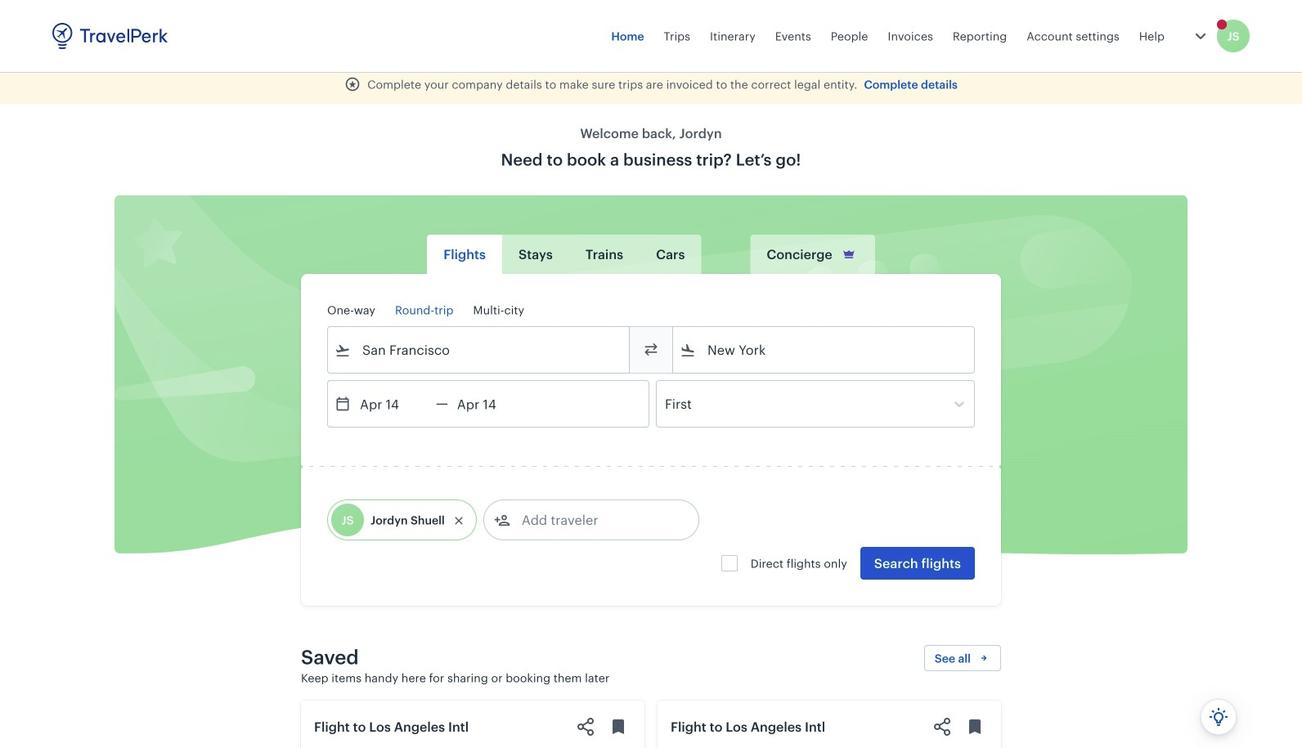 Task type: locate. For each thing, give the bounding box(es) containing it.
From search field
[[351, 337, 608, 363]]



Task type: vqa. For each thing, say whether or not it's contained in the screenshot.
middle Alaska Airlines icon
no



Task type: describe. For each thing, give the bounding box(es) containing it.
Return text field
[[448, 381, 533, 427]]

Depart text field
[[351, 381, 436, 427]]

Add traveler search field
[[511, 507, 681, 534]]

To search field
[[696, 337, 953, 363]]



